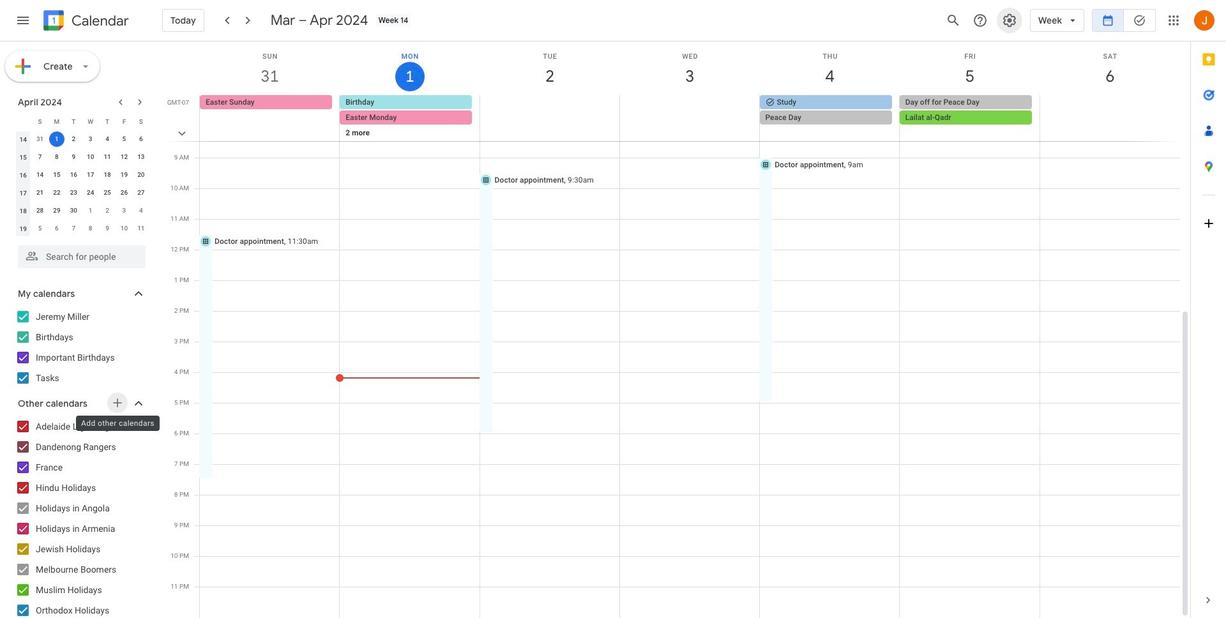 Task type: describe. For each thing, give the bounding box(es) containing it.
may 5 element
[[32, 221, 48, 236]]

19 element
[[117, 167, 132, 183]]

7 element
[[32, 150, 48, 165]]

heading inside calendar element
[[69, 13, 129, 28]]

may 3 element
[[117, 203, 132, 219]]

29 element
[[49, 203, 64, 219]]

28 element
[[32, 203, 48, 219]]

may 1 element
[[83, 203, 98, 219]]

15 element
[[49, 167, 64, 183]]

my calendars list
[[3, 307, 158, 389]]

april 2024 grid
[[12, 112, 150, 238]]

6 element
[[133, 132, 149, 147]]

18 element
[[100, 167, 115, 183]]

30 element
[[66, 203, 81, 219]]

20 element
[[133, 167, 149, 183]]

cell inside april 2024 grid
[[48, 130, 65, 148]]

may 8 element
[[83, 221, 98, 236]]

10 element
[[83, 150, 98, 165]]

4 element
[[100, 132, 115, 147]]

Search for people text field
[[26, 245, 138, 268]]

other calendars list
[[3, 417, 158, 619]]

25 element
[[100, 185, 115, 201]]

11 element
[[100, 150, 115, 165]]



Task type: vqa. For each thing, say whether or not it's contained in the screenshot.
13 'element'
yes



Task type: locate. For each thing, give the bounding box(es) containing it.
column header inside april 2024 grid
[[15, 112, 32, 130]]

5 element
[[117, 132, 132, 147]]

may 10 element
[[117, 221, 132, 236]]

may 4 element
[[133, 203, 149, 219]]

21 element
[[32, 185, 48, 201]]

3 element
[[83, 132, 98, 147]]

14 element
[[32, 167, 48, 183]]

may 9 element
[[100, 221, 115, 236]]

tab list
[[1192, 42, 1227, 583]]

row group inside april 2024 grid
[[15, 130, 150, 238]]

None search field
[[0, 240, 158, 268]]

may 7 element
[[66, 221, 81, 236]]

march 31 element
[[32, 132, 48, 147]]

column header
[[15, 112, 32, 130]]

27 element
[[133, 185, 149, 201]]

26 element
[[117, 185, 132, 201]]

17 element
[[83, 167, 98, 183]]

may 6 element
[[49, 221, 64, 236]]

9 element
[[66, 150, 81, 165]]

16 element
[[66, 167, 81, 183]]

heading
[[69, 13, 129, 28]]

2 element
[[66, 132, 81, 147]]

24 element
[[83, 185, 98, 201]]

12 element
[[117, 150, 132, 165]]

may 2 element
[[100, 203, 115, 219]]

13 element
[[133, 150, 149, 165]]

row group
[[15, 130, 150, 238]]

may 11 element
[[133, 221, 149, 236]]

23 element
[[66, 185, 81, 201]]

add other calendars image
[[111, 397, 124, 410]]

grid
[[164, 42, 1191, 619]]

cell
[[340, 95, 480, 157], [480, 95, 620, 157], [620, 95, 760, 157], [760, 95, 900, 157], [900, 95, 1040, 157], [1040, 95, 1180, 157], [48, 130, 65, 148]]

22 element
[[49, 185, 64, 201]]

1, today element
[[49, 132, 64, 147]]

row
[[194, 95, 1191, 157], [15, 112, 150, 130], [15, 130, 150, 148], [15, 148, 150, 166], [15, 166, 150, 184], [15, 184, 150, 202], [15, 202, 150, 220], [15, 220, 150, 238]]

8 element
[[49, 150, 64, 165]]

calendar element
[[41, 8, 129, 36]]

settings menu image
[[1003, 13, 1018, 28]]

main drawer image
[[15, 13, 31, 28]]



